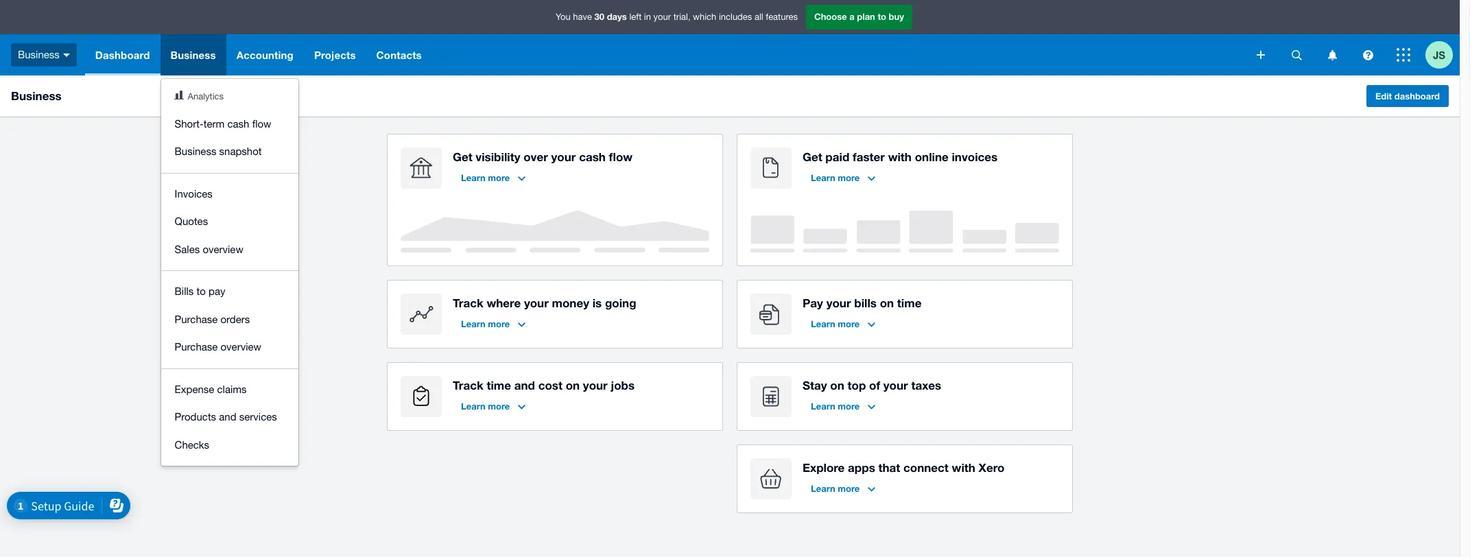 Task type: vqa. For each thing, say whether or not it's contained in the screenshot.
svg icon inside Go Back To Last Organisation "link"
no



Task type: locate. For each thing, give the bounding box(es) containing it.
0 vertical spatial cash
[[227, 118, 249, 129]]

edit dashboard
[[1376, 91, 1440, 102]]

1 horizontal spatial flow
[[609, 150, 633, 164]]

svg image
[[1328, 50, 1337, 60], [1257, 51, 1265, 59], [63, 53, 70, 57]]

explore apps that connect with xero
[[803, 460, 1005, 475]]

time
[[897, 296, 922, 310], [487, 378, 511, 392]]

business inside dropdown button
[[171, 49, 216, 61]]

which
[[693, 12, 717, 22]]

your inside you have 30 days left in your trial, which includes all features
[[654, 12, 671, 22]]

0 horizontal spatial get
[[453, 150, 473, 164]]

learn more down stay
[[811, 401, 860, 412]]

you have 30 days left in your trial, which includes all features
[[556, 11, 798, 22]]

top
[[848, 378, 866, 392]]

purchase down purchase orders
[[175, 341, 218, 353]]

2 track from the top
[[453, 378, 484, 392]]

you
[[556, 12, 571, 22]]

explore
[[803, 460, 845, 475]]

0 vertical spatial purchase
[[175, 313, 218, 325]]

2 purchase from the top
[[175, 341, 218, 353]]

invoices link
[[161, 180, 298, 208]]

learn down pay
[[811, 318, 836, 329]]

learn more button for on
[[803, 395, 884, 417]]

with right faster
[[888, 150, 912, 164]]

orders
[[221, 313, 250, 325]]

more down pay your bills on time
[[838, 318, 860, 329]]

navigation
[[85, 34, 1247, 466]]

cash
[[227, 118, 249, 129], [579, 150, 606, 164]]

2 get from the left
[[803, 150, 822, 164]]

learn more button down the visibility
[[453, 167, 534, 189]]

learn more down pay
[[811, 318, 860, 329]]

learn more down the explore
[[811, 483, 860, 494]]

1 vertical spatial track
[[453, 378, 484, 392]]

learn more
[[461, 172, 510, 183], [811, 172, 860, 183], [461, 318, 510, 329], [811, 318, 860, 329], [461, 401, 510, 412], [811, 401, 860, 412], [811, 483, 860, 494]]

your right over
[[551, 150, 576, 164]]

more down the track time and cost on your jobs
[[488, 401, 510, 412]]

quotes link
[[161, 208, 298, 236]]

and down the expense claims link
[[219, 411, 236, 423]]

learn
[[461, 172, 486, 183], [811, 172, 836, 183], [461, 318, 486, 329], [811, 318, 836, 329], [461, 401, 486, 412], [811, 401, 836, 412], [811, 483, 836, 494]]

cost
[[538, 378, 563, 392]]

contacts
[[376, 49, 422, 61]]

1 vertical spatial overview
[[221, 341, 261, 353]]

banner
[[0, 0, 1460, 466]]

cash right term
[[227, 118, 249, 129]]

0 vertical spatial track
[[453, 296, 484, 310]]

learn more button for time
[[453, 395, 534, 417]]

learn more button down the track time and cost on your jobs
[[453, 395, 534, 417]]

short-term cash flow
[[175, 118, 271, 129]]

invoices
[[952, 150, 998, 164]]

contacts button
[[366, 34, 432, 75]]

learn more button down paid
[[803, 167, 884, 189]]

track left where
[[453, 296, 484, 310]]

purchase
[[175, 313, 218, 325], [175, 341, 218, 353]]

0 vertical spatial with
[[888, 150, 912, 164]]

1 vertical spatial with
[[952, 460, 976, 475]]

1 purchase from the top
[[175, 313, 218, 325]]

track
[[453, 296, 484, 310], [453, 378, 484, 392]]

projects icon image
[[401, 376, 442, 417]]

on right bills
[[880, 296, 894, 310]]

on
[[880, 296, 894, 310], [566, 378, 580, 392], [830, 378, 845, 392]]

your left jobs
[[583, 378, 608, 392]]

0 vertical spatial time
[[897, 296, 922, 310]]

more for paid
[[838, 172, 860, 183]]

svg image
[[1397, 48, 1411, 62], [1292, 50, 1302, 60], [1363, 50, 1373, 60]]

more down paid
[[838, 172, 860, 183]]

overview for purchase overview
[[221, 341, 261, 353]]

jobs
[[611, 378, 635, 392]]

edit
[[1376, 91, 1392, 102]]

learn more for visibility
[[461, 172, 510, 183]]

projects
[[314, 49, 356, 61]]

svg image inside business popup button
[[63, 53, 70, 57]]

get visibility over your cash flow
[[453, 150, 633, 164]]

more down apps
[[838, 483, 860, 494]]

checks link
[[161, 431, 298, 459]]

1 track from the top
[[453, 296, 484, 310]]

invoices icon image
[[751, 148, 792, 189]]

0 horizontal spatial cash
[[227, 118, 249, 129]]

more for visibility
[[488, 172, 510, 183]]

purchase overview
[[175, 341, 261, 353]]

money
[[552, 296, 589, 310]]

learn more down the visibility
[[461, 172, 510, 183]]

cash inside short-term cash flow link
[[227, 118, 249, 129]]

learn for visibility
[[461, 172, 486, 183]]

1 vertical spatial time
[[487, 378, 511, 392]]

get for get visibility over your cash flow
[[453, 150, 473, 164]]

list box
[[161, 79, 298, 466]]

0 vertical spatial and
[[514, 378, 535, 392]]

get left the visibility
[[453, 150, 473, 164]]

get left paid
[[803, 150, 822, 164]]

learn more button down pay your bills on time
[[803, 313, 884, 335]]

purchase down bills to pay
[[175, 313, 218, 325]]

learn down paid
[[811, 172, 836, 183]]

bills icon image
[[751, 294, 792, 335]]

going
[[605, 296, 636, 310]]

learn more down the track time and cost on your jobs
[[461, 401, 510, 412]]

over
[[524, 150, 548, 164]]

1 get from the left
[[453, 150, 473, 164]]

pay your bills on time
[[803, 296, 922, 310]]

your right in
[[654, 12, 671, 22]]

learn right projects icon at the left of page
[[461, 401, 486, 412]]

on left top
[[830, 378, 845, 392]]

1 horizontal spatial svg image
[[1257, 51, 1265, 59]]

learn down the explore
[[811, 483, 836, 494]]

more down the visibility
[[488, 172, 510, 183]]

overview down orders
[[221, 341, 261, 353]]

invoices
[[175, 188, 213, 199]]

time right bills
[[897, 296, 922, 310]]

1 vertical spatial to
[[197, 285, 206, 297]]

business button
[[160, 34, 226, 75]]

get for get paid faster with online invoices
[[803, 150, 822, 164]]

group
[[161, 79, 298, 466]]

of
[[869, 378, 880, 392]]

your right pay
[[827, 296, 851, 310]]

services
[[239, 411, 277, 423]]

business
[[18, 49, 60, 60], [171, 49, 216, 61], [11, 89, 62, 103], [175, 145, 216, 157]]

0 horizontal spatial to
[[197, 285, 206, 297]]

time left cost
[[487, 378, 511, 392]]

learn more for time
[[461, 401, 510, 412]]

apps
[[848, 460, 875, 475]]

features
[[766, 12, 798, 22]]

1 vertical spatial and
[[219, 411, 236, 423]]

faster
[[853, 150, 885, 164]]

taxes icon image
[[751, 376, 792, 417]]

and left cost
[[514, 378, 535, 392]]

0 horizontal spatial flow
[[252, 118, 271, 129]]

cash right over
[[579, 150, 606, 164]]

0 vertical spatial flow
[[252, 118, 271, 129]]

1 horizontal spatial cash
[[579, 150, 606, 164]]

learn more down where
[[461, 318, 510, 329]]

navigation containing dashboard
[[85, 34, 1247, 466]]

to inside group
[[197, 285, 206, 297]]

learn more button down top
[[803, 395, 884, 417]]

learn down the visibility
[[461, 172, 486, 183]]

learn for apps
[[811, 483, 836, 494]]

to left the buy
[[878, 11, 887, 22]]

0 horizontal spatial on
[[566, 378, 580, 392]]

to left pay
[[197, 285, 206, 297]]

learn more button for apps
[[803, 478, 884, 500]]

with left xero
[[952, 460, 976, 475]]

learn down stay
[[811, 401, 836, 412]]

30
[[595, 11, 605, 22]]

business button
[[0, 34, 85, 75]]

business inside group
[[175, 145, 216, 157]]

left
[[630, 12, 642, 22]]

on right cost
[[566, 378, 580, 392]]

learn more button for where
[[453, 313, 534, 335]]

expense claims link
[[161, 376, 298, 403]]

your
[[654, 12, 671, 22], [551, 150, 576, 164], [524, 296, 549, 310], [827, 296, 851, 310], [583, 378, 608, 392], [884, 378, 908, 392]]

purchase orders link
[[161, 306, 298, 333]]

0 horizontal spatial svg image
[[63, 53, 70, 57]]

overview
[[203, 243, 243, 255], [221, 341, 261, 353]]

overview for sales overview
[[203, 243, 243, 255]]

track right projects icon at the left of page
[[453, 378, 484, 392]]

1 horizontal spatial on
[[830, 378, 845, 392]]

accounting
[[237, 49, 294, 61]]

includes
[[719, 12, 752, 22]]

navigation inside banner
[[85, 34, 1247, 466]]

learn more button down where
[[453, 313, 534, 335]]

more
[[488, 172, 510, 183], [838, 172, 860, 183], [488, 318, 510, 329], [838, 318, 860, 329], [488, 401, 510, 412], [838, 401, 860, 412], [838, 483, 860, 494]]

stay
[[803, 378, 827, 392]]

sales overview link
[[161, 236, 298, 263]]

1 horizontal spatial get
[[803, 150, 822, 164]]

learn for where
[[461, 318, 486, 329]]

0 horizontal spatial and
[[219, 411, 236, 423]]

your right where
[[524, 296, 549, 310]]

bills to pay link
[[161, 278, 298, 306]]

1 vertical spatial purchase
[[175, 341, 218, 353]]

learn more down paid
[[811, 172, 860, 183]]

learn more button down apps
[[803, 478, 884, 500]]

visibility
[[476, 150, 520, 164]]

and inside products and services link
[[219, 411, 236, 423]]

1 horizontal spatial with
[[952, 460, 976, 475]]

short-
[[175, 118, 204, 129]]

overview down quotes link
[[203, 243, 243, 255]]

flow
[[252, 118, 271, 129], [609, 150, 633, 164]]

expense
[[175, 383, 214, 395]]

with
[[888, 150, 912, 164], [952, 460, 976, 475]]

more for your
[[838, 318, 860, 329]]

1 horizontal spatial to
[[878, 11, 887, 22]]

learn more for paid
[[811, 172, 860, 183]]

learn more button
[[453, 167, 534, 189], [803, 167, 884, 189], [453, 313, 534, 335], [803, 313, 884, 335], [453, 395, 534, 417], [803, 395, 884, 417], [803, 478, 884, 500]]

claims
[[217, 383, 247, 395]]

more down where
[[488, 318, 510, 329]]

0 vertical spatial overview
[[203, 243, 243, 255]]

business inside popup button
[[18, 49, 60, 60]]

and
[[514, 378, 535, 392], [219, 411, 236, 423]]

more down top
[[838, 401, 860, 412]]

learn right track money icon
[[461, 318, 486, 329]]

learn more for apps
[[811, 483, 860, 494]]

invoices preview bar graph image
[[751, 211, 1059, 253]]



Task type: describe. For each thing, give the bounding box(es) containing it.
add-ons icon image
[[751, 458, 792, 500]]

banking preview line graph image
[[401, 211, 710, 253]]

2 horizontal spatial on
[[880, 296, 894, 310]]

banner containing js
[[0, 0, 1460, 466]]

track time and cost on your jobs
[[453, 378, 635, 392]]

track money icon image
[[401, 294, 442, 335]]

edit dashboard button
[[1367, 85, 1449, 107]]

pay
[[803, 296, 823, 310]]

0 horizontal spatial with
[[888, 150, 912, 164]]

learn more button for visibility
[[453, 167, 534, 189]]

more for apps
[[838, 483, 860, 494]]

buy
[[889, 11, 904, 22]]

is
[[593, 296, 602, 310]]

products
[[175, 411, 216, 423]]

choose a plan to buy
[[814, 11, 904, 22]]

products and services
[[175, 411, 277, 423]]

0 vertical spatial to
[[878, 11, 887, 22]]

snapshot
[[219, 145, 262, 157]]

business snapshot
[[175, 145, 262, 157]]

connect
[[904, 460, 949, 475]]

expense claims
[[175, 383, 247, 395]]

bills
[[175, 285, 194, 297]]

learn for your
[[811, 318, 836, 329]]

xero
[[979, 460, 1005, 475]]

checks
[[175, 439, 209, 450]]

term
[[204, 118, 225, 129]]

taxes
[[912, 378, 942, 392]]

projects button
[[304, 34, 366, 75]]

purchase overview link
[[161, 333, 298, 361]]

learn for time
[[461, 401, 486, 412]]

banking icon image
[[401, 148, 442, 189]]

stay on top of your taxes
[[803, 378, 942, 392]]

header chart image
[[174, 91, 184, 99]]

sales overview
[[175, 243, 243, 255]]

1 vertical spatial cash
[[579, 150, 606, 164]]

all
[[755, 12, 764, 22]]

learn for paid
[[811, 172, 836, 183]]

dashboard
[[1395, 91, 1440, 102]]

1 horizontal spatial and
[[514, 378, 535, 392]]

list box containing short-term cash flow
[[161, 79, 298, 466]]

plan
[[857, 11, 875, 22]]

days
[[607, 11, 627, 22]]

track for track where your money is going
[[453, 296, 484, 310]]

bills
[[854, 296, 877, 310]]

learn more for your
[[811, 318, 860, 329]]

1 horizontal spatial svg image
[[1363, 50, 1373, 60]]

short-term cash flow link
[[161, 110, 298, 138]]

a
[[850, 11, 855, 22]]

have
[[573, 12, 592, 22]]

dashboard link
[[85, 34, 160, 75]]

0 horizontal spatial svg image
[[1292, 50, 1302, 60]]

in
[[644, 12, 651, 22]]

flow inside short-term cash flow link
[[252, 118, 271, 129]]

purchase for purchase orders
[[175, 313, 218, 325]]

more for on
[[838, 401, 860, 412]]

2 horizontal spatial svg image
[[1397, 48, 1411, 62]]

js button
[[1426, 34, 1460, 75]]

learn more for where
[[461, 318, 510, 329]]

0 horizontal spatial time
[[487, 378, 511, 392]]

js
[[1433, 48, 1446, 61]]

2 horizontal spatial svg image
[[1328, 50, 1337, 60]]

online
[[915, 150, 949, 164]]

that
[[879, 460, 900, 475]]

purchase orders
[[175, 313, 250, 325]]

choose
[[814, 11, 847, 22]]

sales
[[175, 243, 200, 255]]

learn more button for paid
[[803, 167, 884, 189]]

pay
[[209, 285, 225, 297]]

trial,
[[674, 12, 691, 22]]

products and services link
[[161, 403, 298, 431]]

quotes
[[175, 215, 208, 227]]

analytics
[[188, 91, 224, 102]]

get paid faster with online invoices
[[803, 150, 998, 164]]

where
[[487, 296, 521, 310]]

learn more button for your
[[803, 313, 884, 335]]

business snapshot link
[[161, 138, 298, 166]]

track for track time and cost on your jobs
[[453, 378, 484, 392]]

dashboard
[[95, 49, 150, 61]]

your right the of on the bottom right of page
[[884, 378, 908, 392]]

paid
[[826, 150, 850, 164]]

purchase for purchase overview
[[175, 341, 218, 353]]

bills to pay
[[175, 285, 225, 297]]

learn more for on
[[811, 401, 860, 412]]

accounting button
[[226, 34, 304, 75]]

1 vertical spatial flow
[[609, 150, 633, 164]]

track where your money is going
[[453, 296, 636, 310]]

group containing short-term cash flow
[[161, 79, 298, 466]]

more for time
[[488, 401, 510, 412]]

more for where
[[488, 318, 510, 329]]

learn for on
[[811, 401, 836, 412]]

1 horizontal spatial time
[[897, 296, 922, 310]]



